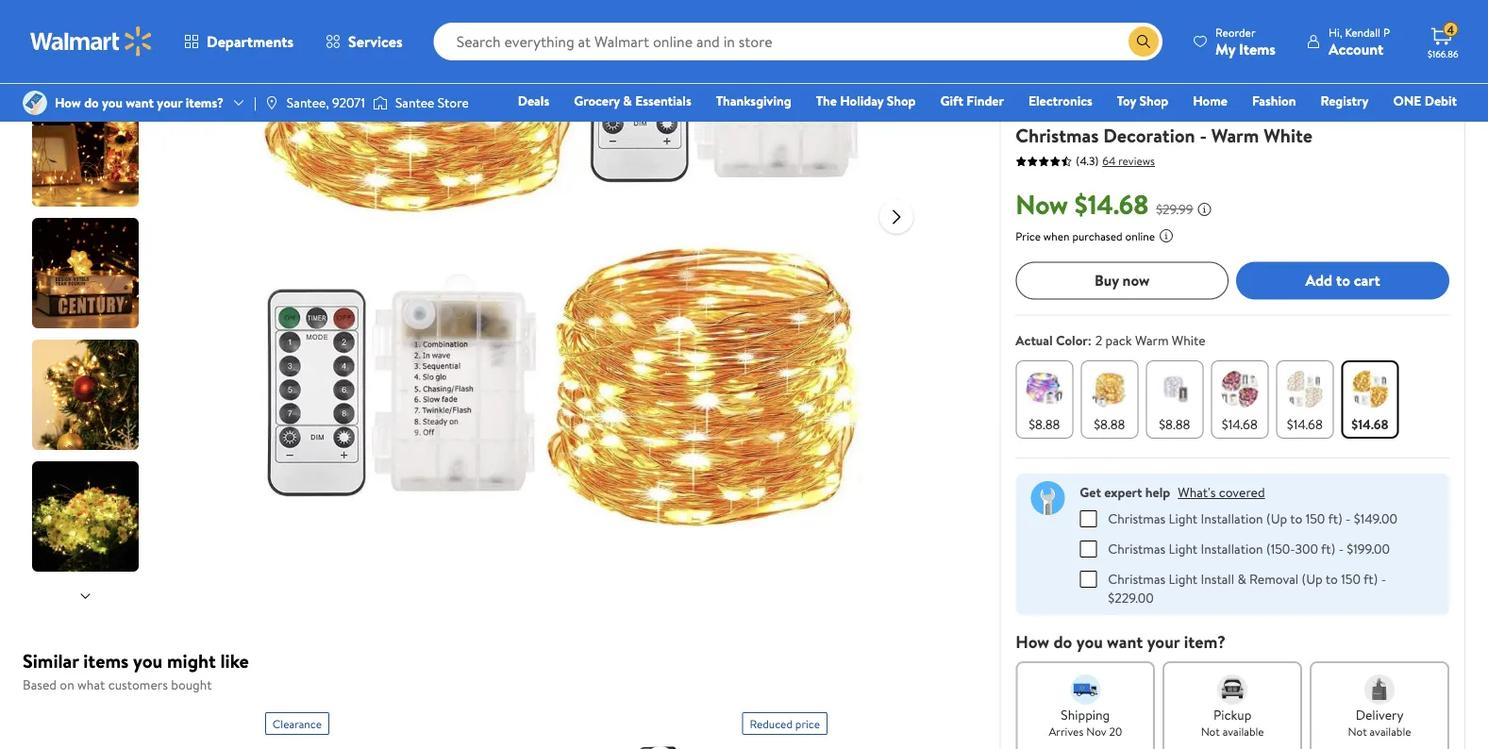 Task type: locate. For each thing, give the bounding box(es) containing it.
1 vertical spatial (up
[[1302, 570, 1323, 588]]

solar fairy lights,waterproof 200led 72ft solar string lights with 8 modes, super bright copper wire solar lights outdoor for tree, patio, garden, party decoration image
[[504, 743, 679, 750]]

(up inside christmas light install & removal (up to 150 ft) - $229.00
[[1302, 570, 1323, 588]]

2 available from the left
[[1370, 723, 1412, 739]]

1 horizontal spatial &
[[1238, 570, 1247, 588]]

to inside christmas light install & removal (up to 150 ft) - $229.00
[[1326, 570, 1339, 588]]

my
[[1216, 38, 1236, 59]]

(up up the (150-
[[1267, 510, 1288, 528]]

1 horizontal spatial warm
[[1212, 122, 1260, 148]]

toy shop
[[1118, 92, 1169, 110]]

$149.00
[[1355, 510, 1398, 528]]

 image for santee store
[[373, 93, 388, 112]]

0 horizontal spatial you
[[102, 93, 123, 112]]

0 horizontal spatial (up
[[1267, 510, 1288, 528]]

departments
[[207, 31, 294, 52]]

delivery not available
[[1349, 706, 1412, 739]]

1 horizontal spatial 150
[[1342, 570, 1361, 588]]

ft) inside christmas light install & removal (up to 150 ft) - $229.00
[[1364, 570, 1379, 588]]

150 down $199.00
[[1342, 570, 1361, 588]]

do down 2 set fairy lights battery operated - led string lights 8 modes 33ft 100 led starry lights - copper wire firefly lights for wedding birthday party christmas decoration - warm white - image 1 of 8
[[84, 93, 99, 112]]

0 vertical spatial 2
[[1016, 37, 1026, 63]]

qishi 2 set fairy lights battery operated - led string lights 8 modes 33ft 100 led starry lights - copper wire firefly lights for wedding birthday party christmas decoration - warm white
[[1016, 13, 1443, 148]]

pickup not available
[[1201, 706, 1265, 739]]

warm right pack
[[1136, 331, 1169, 349]]

wire
[[1016, 93, 1054, 120]]

add
[[1306, 270, 1333, 291]]

holiday
[[840, 92, 884, 110]]

$8.88
[[1029, 415, 1061, 434], [1094, 415, 1126, 434], [1160, 415, 1191, 434]]

one debit link
[[1385, 91, 1466, 111]]

2 horizontal spatial $8.88
[[1160, 415, 1191, 434]]

1 available from the left
[[1223, 723, 1265, 739]]

light for &
[[1169, 570, 1198, 588]]

christmas right christmas light installation (150-300 ft) - $199.00 option
[[1109, 540, 1166, 558]]

your for item?
[[1148, 630, 1180, 654]]

ft)
[[1329, 510, 1343, 528], [1322, 540, 1336, 558], [1364, 570, 1379, 588]]

available inside delivery not available
[[1370, 723, 1412, 739]]

want down "$229.00"
[[1108, 630, 1144, 654]]

add to cart button
[[1237, 262, 1450, 300]]

$166.86
[[1428, 47, 1459, 60]]

2 horizontal spatial you
[[1077, 630, 1103, 654]]

0 vertical spatial (up
[[1267, 510, 1288, 528]]

add to cart
[[1306, 270, 1381, 291]]

shop inside the holiday shop "link"
[[887, 92, 916, 110]]

1 light from the top
[[1169, 510, 1198, 528]]

1 vertical spatial your
[[1148, 630, 1180, 654]]

ft) left $149.00 in the bottom of the page
[[1329, 510, 1343, 528]]

finder
[[967, 92, 1004, 110]]

nov
[[1087, 723, 1107, 739]]

0 horizontal spatial $14.68 button
[[1212, 360, 1269, 439]]

not inside delivery not available
[[1349, 723, 1368, 739]]

1 vertical spatial light
[[1169, 540, 1198, 558]]

- down home link
[[1200, 122, 1207, 148]]

services
[[348, 31, 403, 52]]

to up 300
[[1291, 510, 1303, 528]]

available down the intent image for delivery
[[1370, 723, 1412, 739]]

do up intent image for shipping
[[1054, 630, 1073, 654]]

1 horizontal spatial $8.88
[[1094, 415, 1126, 434]]

Christmas Light Install & Removal (Up to 150 ft) - $229.00 checkbox
[[1080, 571, 1097, 588]]

 image right 92071
[[373, 93, 388, 112]]

1 vertical spatial want
[[1108, 630, 1144, 654]]

not down the intent image for delivery
[[1349, 723, 1368, 739]]

not down intent image for pickup
[[1201, 723, 1221, 739]]

you up the customers
[[133, 648, 163, 675]]

price
[[1016, 228, 1041, 244]]

you
[[102, 93, 123, 112], [1077, 630, 1103, 654], [133, 648, 163, 675]]

lights
[[1107, 37, 1157, 63], [1016, 65, 1067, 92], [1315, 65, 1365, 92], [1117, 93, 1167, 120]]

christmas up "$229.00"
[[1109, 570, 1166, 588]]

0 horizontal spatial do
[[84, 93, 99, 112]]

walmart+
[[1401, 118, 1458, 136]]

fairy
[[1063, 37, 1102, 63]]

1 horizontal spatial how
[[1016, 630, 1050, 654]]

christmas down electronics at the right of the page
[[1016, 122, 1099, 148]]

1 vertical spatial how
[[1016, 630, 1050, 654]]

0 horizontal spatial  image
[[264, 95, 279, 110]]

2 set fairy lights battery operated - led string lights 8 modes 33ft 100 led starry lights - copper wire firefly lights for wedding birthday party christmas decoration - warm white - image 2 of 8 image
[[32, 96, 143, 207]]

2 horizontal spatial $8.88 button
[[1146, 360, 1204, 439]]

92071
[[332, 93, 365, 112]]

2 right :
[[1096, 331, 1103, 349]]

1 $14.68 button from the left
[[1212, 360, 1269, 439]]

deals link
[[510, 91, 558, 111]]

1 horizontal spatial not
[[1349, 723, 1368, 739]]

0 vertical spatial do
[[84, 93, 99, 112]]

8
[[1071, 65, 1082, 92]]

store
[[438, 93, 469, 112]]

one debit walmart+
[[1394, 92, 1458, 136]]

33ft
[[1146, 65, 1183, 92]]

santee store
[[395, 93, 469, 112]]

ft) down $199.00
[[1364, 570, 1379, 588]]

the
[[816, 92, 837, 110]]

wedding
[[1201, 93, 1273, 120]]

not inside pickup not available
[[1201, 723, 1221, 739]]

ft) right 300
[[1322, 540, 1336, 558]]

how for how do you want your items?
[[55, 93, 81, 112]]

0 horizontal spatial how
[[55, 93, 81, 112]]

on
[[60, 676, 74, 694]]

$14.68 for third '$14.68' button
[[1352, 415, 1389, 434]]

- left led
[[1312, 37, 1319, 63]]

to right removal
[[1326, 570, 1339, 588]]

based
[[23, 676, 57, 694]]

& right install
[[1238, 570, 1247, 588]]

to left cart
[[1337, 270, 1351, 291]]

reduced price
[[750, 716, 820, 732]]

0 vertical spatial how
[[55, 93, 81, 112]]

search icon image
[[1137, 34, 1152, 49]]

3 light from the top
[[1169, 570, 1198, 588]]

(150-
[[1267, 540, 1296, 558]]

christmas down expert
[[1109, 510, 1166, 528]]

0 horizontal spatial 2
[[1016, 37, 1026, 63]]

the holiday shop link
[[808, 91, 925, 111]]

available inside pickup not available
[[1223, 723, 1265, 739]]

0 horizontal spatial not
[[1201, 723, 1221, 739]]

installation up install
[[1201, 540, 1264, 558]]

2 vertical spatial light
[[1169, 570, 1198, 588]]

intent image for shipping image
[[1071, 675, 1101, 705]]

2 set fairy lights battery operated - led string lights 8 modes 33ft 100 led starry lights - copper wire firefly lights for wedding birthday party christmas decoration - warm white - image 5 of 8 image
[[32, 462, 143, 572]]

thanksgiving link
[[708, 91, 800, 111]]

64 reviews link
[[1099, 153, 1156, 169]]

christmas light installation (150-300 ft) - $199.00
[[1109, 540, 1391, 558]]

0 horizontal spatial shop
[[887, 92, 916, 110]]

 image
[[23, 91, 47, 115]]

& inside christmas light install & removal (up to 150 ft) - $229.00
[[1238, 570, 1247, 588]]

christmas for christmas light installation (up to 150 ft) - $149.00
[[1109, 510, 1166, 528]]

0 horizontal spatial want
[[126, 93, 154, 112]]

thanksgiving
[[716, 92, 792, 110]]

available down intent image for pickup
[[1223, 723, 1265, 739]]

0 vertical spatial warm
[[1212, 122, 1260, 148]]

0 horizontal spatial available
[[1223, 723, 1265, 739]]

installation down covered at the right
[[1201, 510, 1264, 528]]

1 vertical spatial &
[[1238, 570, 1247, 588]]

0 vertical spatial light
[[1169, 510, 1198, 528]]

1 horizontal spatial $8.88 button
[[1081, 360, 1139, 439]]

& right grocery
[[623, 92, 632, 110]]

how
[[55, 93, 81, 112], [1016, 630, 1050, 654]]

how do you want your item?
[[1016, 630, 1226, 654]]

when
[[1044, 228, 1070, 244]]

64
[[1103, 153, 1116, 169]]

you down walmart image
[[102, 93, 123, 112]]

actual color list
[[1012, 357, 1454, 443]]

2 not from the left
[[1349, 723, 1368, 739]]

installation
[[1201, 510, 1264, 528], [1201, 540, 1264, 558]]

0 vertical spatial white
[[1264, 122, 1313, 148]]

- down $199.00
[[1382, 570, 1387, 588]]

2 left set
[[1016, 37, 1026, 63]]

$8.88 up the get expert help what's covered
[[1160, 415, 1191, 434]]

 image
[[373, 93, 388, 112], [264, 95, 279, 110]]

0 horizontal spatial 150
[[1306, 510, 1326, 528]]

2 installation from the top
[[1201, 540, 1264, 558]]

0 vertical spatial ft)
[[1329, 510, 1343, 528]]

lights down set
[[1016, 65, 1067, 92]]

2 set fairy lights battery operated - led string lights 8 modes 33ft 100 led starry lights - copper wire firefly lights for wedding birthday party christmas decoration - warm white - image 3 of 8 image
[[32, 218, 143, 329]]

1 installation from the top
[[1201, 510, 1264, 528]]

kendall
[[1346, 24, 1381, 40]]

items
[[1240, 38, 1276, 59]]

1 horizontal spatial white
[[1264, 122, 1313, 148]]

firefly
[[1059, 93, 1112, 120]]

0 horizontal spatial &
[[623, 92, 632, 110]]

- up party
[[1370, 65, 1377, 92]]

christmas inside christmas light install & removal (up to 150 ft) - $229.00
[[1109, 570, 1166, 588]]

1 horizontal spatial want
[[1108, 630, 1144, 654]]

0 vertical spatial &
[[623, 92, 632, 110]]

1 horizontal spatial shop
[[1140, 92, 1169, 110]]

want left items?
[[126, 93, 154, 112]]

2 set fairy lights battery operated - led string lights 8 modes 33ft 100 led starry lights - copper wire firefly lights for wedding birthday party christmas decoration - warm white - image 4 of 8 image
[[32, 340, 143, 450]]

0 vertical spatial want
[[126, 93, 154, 112]]

0 vertical spatial installation
[[1201, 510, 1264, 528]]

santee
[[395, 93, 435, 112]]

shop right toy
[[1140, 92, 1169, 110]]

1 vertical spatial 2
[[1096, 331, 1103, 349]]

light
[[1169, 510, 1198, 528], [1169, 540, 1198, 558], [1169, 570, 1198, 588]]

available
[[1223, 723, 1265, 739], [1370, 723, 1412, 739]]

0 horizontal spatial $8.88
[[1029, 415, 1061, 434]]

1 not from the left
[[1201, 723, 1221, 739]]

1 vertical spatial 150
[[1342, 570, 1361, 588]]

white right pack
[[1172, 331, 1206, 349]]

your left items?
[[157, 93, 183, 112]]

you inside similar items you might like based on what customers bought
[[133, 648, 163, 675]]

1 horizontal spatial 2
[[1096, 331, 1103, 349]]

 image right "|"
[[264, 95, 279, 110]]

1 vertical spatial installation
[[1201, 540, 1264, 558]]

2 vertical spatial ft)
[[1364, 570, 1379, 588]]

1 vertical spatial warm
[[1136, 331, 1169, 349]]

0 horizontal spatial $8.88 button
[[1016, 360, 1074, 439]]

2 inside qishi 2 set fairy lights battery operated - led string lights 8 modes 33ft 100 led starry lights - copper wire firefly lights for wedding birthday party christmas decoration - warm white
[[1016, 37, 1026, 63]]

&
[[623, 92, 632, 110], [1238, 570, 1247, 588]]

2 $8.88 from the left
[[1094, 415, 1126, 434]]

2 horizontal spatial $14.68 button
[[1342, 360, 1399, 439]]

what's
[[1178, 483, 1216, 502]]

(up down 300
[[1302, 570, 1323, 588]]

fashion link
[[1244, 91, 1305, 111]]

white inside qishi 2 set fairy lights battery operated - led string lights 8 modes 33ft 100 led starry lights - copper wire firefly lights for wedding birthday party christmas decoration - warm white
[[1264, 122, 1313, 148]]

1 vertical spatial white
[[1172, 331, 1206, 349]]

1 shop from the left
[[887, 92, 916, 110]]

clear search field text image
[[1107, 34, 1122, 49]]

grocery & essentials link
[[566, 91, 700, 111]]

1 vertical spatial do
[[1054, 630, 1073, 654]]

$14.68 for 3rd '$14.68' button from right
[[1222, 415, 1258, 434]]

$14.68
[[1075, 186, 1149, 222], [1222, 415, 1258, 434], [1288, 415, 1323, 434], [1352, 415, 1389, 434]]

christmas for christmas light installation (150-300 ft) - $199.00
[[1109, 540, 1166, 558]]

2 shop from the left
[[1140, 92, 1169, 110]]

2 vertical spatial to
[[1326, 570, 1339, 588]]

0 vertical spatial your
[[157, 93, 183, 112]]

next image image
[[78, 589, 93, 604]]

string
[[1357, 37, 1408, 63]]

led
[[1222, 65, 1256, 92]]

hi,
[[1329, 24, 1343, 40]]

1 horizontal spatial available
[[1370, 723, 1412, 739]]

(up
[[1267, 510, 1288, 528], [1302, 570, 1323, 588]]

1 horizontal spatial you
[[133, 648, 163, 675]]

1 horizontal spatial $14.68 button
[[1277, 360, 1334, 439]]

debit
[[1425, 92, 1458, 110]]

2 light from the top
[[1169, 540, 1198, 558]]

$8.88 up in_home_installation logo
[[1029, 415, 1061, 434]]

like
[[220, 648, 249, 675]]

items
[[83, 648, 129, 675]]

150 up 300
[[1306, 510, 1326, 528]]

how do you want your items?
[[55, 93, 224, 112]]

lights up modes in the top of the page
[[1107, 37, 1157, 63]]

battery
[[1162, 37, 1223, 63]]

1 horizontal spatial (up
[[1302, 570, 1323, 588]]

reduced
[[750, 716, 793, 732]]

$29.99
[[1157, 200, 1194, 218]]

1 horizontal spatial do
[[1054, 630, 1073, 654]]

grocery
[[574, 92, 620, 110]]

lights up decoration
[[1117, 93, 1167, 120]]

0 horizontal spatial your
[[157, 93, 183, 112]]

$8.88 up expert
[[1094, 415, 1126, 434]]

your left "item?"
[[1148, 630, 1180, 654]]

1 horizontal spatial your
[[1148, 630, 1180, 654]]

white down fashion link
[[1264, 122, 1313, 148]]

warm down 'wedding'
[[1212, 122, 1260, 148]]

expert
[[1105, 483, 1143, 502]]

not for delivery
[[1349, 723, 1368, 739]]

item?
[[1185, 630, 1226, 654]]

registry link
[[1313, 91, 1378, 111]]

light inside christmas light install & removal (up to 150 ft) - $229.00
[[1169, 570, 1198, 588]]

0 horizontal spatial white
[[1172, 331, 1206, 349]]

0 vertical spatial to
[[1337, 270, 1351, 291]]

reorder
[[1216, 24, 1256, 40]]

you up intent image for shipping
[[1077, 630, 1103, 654]]

100
[[1188, 65, 1217, 92]]

1 horizontal spatial  image
[[373, 93, 388, 112]]

shop right holiday
[[887, 92, 916, 110]]



Task type: vqa. For each thing, say whether or not it's contained in the screenshot.


Task type: describe. For each thing, give the bounding box(es) containing it.
 image for santee, 92071
[[264, 95, 279, 110]]

(4.3)
[[1077, 153, 1099, 169]]

essentials
[[636, 92, 692, 110]]

departments button
[[168, 19, 310, 64]]

price
[[796, 716, 820, 732]]

reviews
[[1119, 153, 1156, 169]]

want for items?
[[126, 93, 154, 112]]

in_home_installation logo image
[[1031, 481, 1065, 515]]

not for pickup
[[1201, 723, 1221, 739]]

might
[[167, 648, 216, 675]]

deals
[[518, 92, 550, 110]]

intent image for pickup image
[[1218, 675, 1248, 705]]

party
[[1352, 93, 1396, 120]]

bought
[[171, 676, 212, 694]]

buy now button
[[1016, 262, 1229, 300]]

(4.3) 64 reviews
[[1077, 153, 1156, 169]]

2 $14.68 button from the left
[[1277, 360, 1334, 439]]

christmas light install & removal (up to 150 ft) - $229.00
[[1109, 570, 1387, 607]]

Walmart Site-Wide search field
[[434, 23, 1163, 60]]

modes
[[1087, 65, 1141, 92]]

removal
[[1250, 570, 1299, 588]]

buy now
[[1095, 270, 1150, 291]]

- left $149.00 in the bottom of the page
[[1346, 510, 1351, 528]]

learn more about strikethrough prices image
[[1198, 201, 1213, 216]]

20
[[1110, 723, 1123, 739]]

now
[[1123, 270, 1150, 291]]

get expert help what's covered
[[1080, 483, 1266, 502]]

3 $8.88 button from the left
[[1146, 360, 1204, 439]]

walmart+ link
[[1393, 117, 1466, 137]]

toy
[[1118, 92, 1137, 110]]

available for pickup
[[1223, 723, 1265, 739]]

2 set fairy lights battery operated - led string lights 8 modes 33ft 100 led starry lights - copper wire firefly lights for wedding birthday party christmas decoration - warm white - image 1 of 8 image
[[32, 0, 143, 85]]

similar
[[23, 648, 79, 675]]

you for how do you want your item?
[[1077, 630, 1103, 654]]

Christmas Light Installation (Up to 150 ft) - $149.00 checkbox
[[1080, 511, 1097, 528]]

shipping arrives nov 20
[[1049, 706, 1123, 739]]

arrives
[[1049, 723, 1084, 739]]

3 $8.88 from the left
[[1160, 415, 1191, 434]]

lights down led
[[1315, 65, 1365, 92]]

electronics link
[[1021, 91, 1102, 111]]

want for item?
[[1108, 630, 1144, 654]]

led
[[1323, 37, 1353, 63]]

you for how do you want your items?
[[102, 93, 123, 112]]

birthday
[[1278, 93, 1348, 120]]

qishi link
[[1016, 13, 1045, 32]]

installation for (up
[[1201, 510, 1264, 528]]

clearance
[[273, 716, 322, 732]]

- inside christmas light install & removal (up to 150 ft) - $229.00
[[1382, 570, 1387, 588]]

0 horizontal spatial warm
[[1136, 331, 1169, 349]]

actual
[[1016, 331, 1053, 349]]

set
[[1031, 37, 1058, 63]]

3 $14.68 button from the left
[[1342, 360, 1399, 439]]

gift finder
[[941, 92, 1004, 110]]

Christmas Light Installation (150-300 ft) - $199.00 checkbox
[[1080, 541, 1097, 558]]

installation for (150-
[[1201, 540, 1264, 558]]

0 vertical spatial 150
[[1306, 510, 1326, 528]]

gift finder link
[[932, 91, 1013, 111]]

walmart image
[[30, 26, 153, 57]]

light for (up
[[1169, 510, 1198, 528]]

install
[[1201, 570, 1235, 588]]

Search search field
[[434, 23, 1163, 60]]

buy
[[1095, 270, 1119, 291]]

$14.68 for 2nd '$14.68' button from the left
[[1288, 415, 1323, 434]]

operated
[[1228, 37, 1307, 63]]

1 vertical spatial to
[[1291, 510, 1303, 528]]

legal information image
[[1159, 228, 1174, 243]]

christmas inside qishi 2 set fairy lights battery operated - led string lights 8 modes 33ft 100 led starry lights - copper wire firefly lights for wedding birthday party christmas decoration - warm white
[[1016, 122, 1099, 148]]

do for how do you want your item?
[[1054, 630, 1073, 654]]

light for (150-
[[1169, 540, 1198, 558]]

150 inside christmas light install & removal (up to 150 ft) - $229.00
[[1342, 570, 1361, 588]]

do for how do you want your items?
[[84, 93, 99, 112]]

next media item image
[[886, 205, 908, 228]]

items?
[[186, 93, 224, 112]]

electronics
[[1029, 92, 1093, 110]]

online
[[1126, 228, 1156, 244]]

shop inside toy shop link
[[1140, 92, 1169, 110]]

one
[[1394, 92, 1422, 110]]

1 $8.88 from the left
[[1029, 415, 1061, 434]]

to inside button
[[1337, 270, 1351, 291]]

intent image for delivery image
[[1365, 675, 1395, 705]]

your for items?
[[157, 93, 183, 112]]

now
[[1016, 186, 1069, 222]]

1 $8.88 button from the left
[[1016, 360, 1074, 439]]

get
[[1080, 483, 1102, 502]]

1 vertical spatial ft)
[[1322, 540, 1336, 558]]

p
[[1384, 24, 1391, 40]]

qishi
[[1016, 13, 1045, 32]]

$199.00
[[1348, 540, 1391, 558]]

grocery & essentials
[[574, 92, 692, 110]]

available for delivery
[[1370, 723, 1412, 739]]

300
[[1296, 540, 1319, 558]]

:
[[1088, 331, 1092, 349]]

fashion
[[1253, 92, 1297, 110]]

cart
[[1354, 270, 1381, 291]]

registry
[[1321, 92, 1369, 110]]

help
[[1146, 483, 1171, 502]]

color
[[1056, 331, 1088, 349]]

santee, 92071
[[287, 93, 365, 112]]

price when purchased online
[[1016, 228, 1156, 244]]

gift
[[941, 92, 964, 110]]

shipping
[[1061, 706, 1110, 724]]

you for similar items you might like based on what customers bought
[[133, 648, 163, 675]]

christmas for christmas light install & removal (up to 150 ft) - $229.00
[[1109, 570, 1166, 588]]

the holiday shop
[[816, 92, 916, 110]]

hi, kendall p account
[[1329, 24, 1391, 59]]

- left $199.00
[[1339, 540, 1344, 558]]

actual color : 2 pack warm white
[[1016, 331, 1206, 349]]

2 $8.88 button from the left
[[1081, 360, 1139, 439]]

home link
[[1185, 91, 1237, 111]]

pack
[[1106, 331, 1132, 349]]

$229.00
[[1109, 589, 1154, 607]]

similar items you might like based on what customers bought
[[23, 648, 249, 694]]

delivery
[[1356, 706, 1404, 724]]

warm inside qishi 2 set fairy lights battery operated - led string lights 8 modes 33ft 100 led starry lights - copper wire firefly lights for wedding birthday party christmas decoration - warm white
[[1212, 122, 1260, 148]]

2 set fairy lights battery operated - led string lights 8 modes 33ft 100 led starry lights - copper wire firefly lights for wedding birthday party christmas decoration - warm white image
[[261, 0, 865, 532]]

what's covered button
[[1178, 483, 1266, 502]]

now $14.68
[[1016, 186, 1149, 222]]

how for how do you want your item?
[[1016, 630, 1050, 654]]



